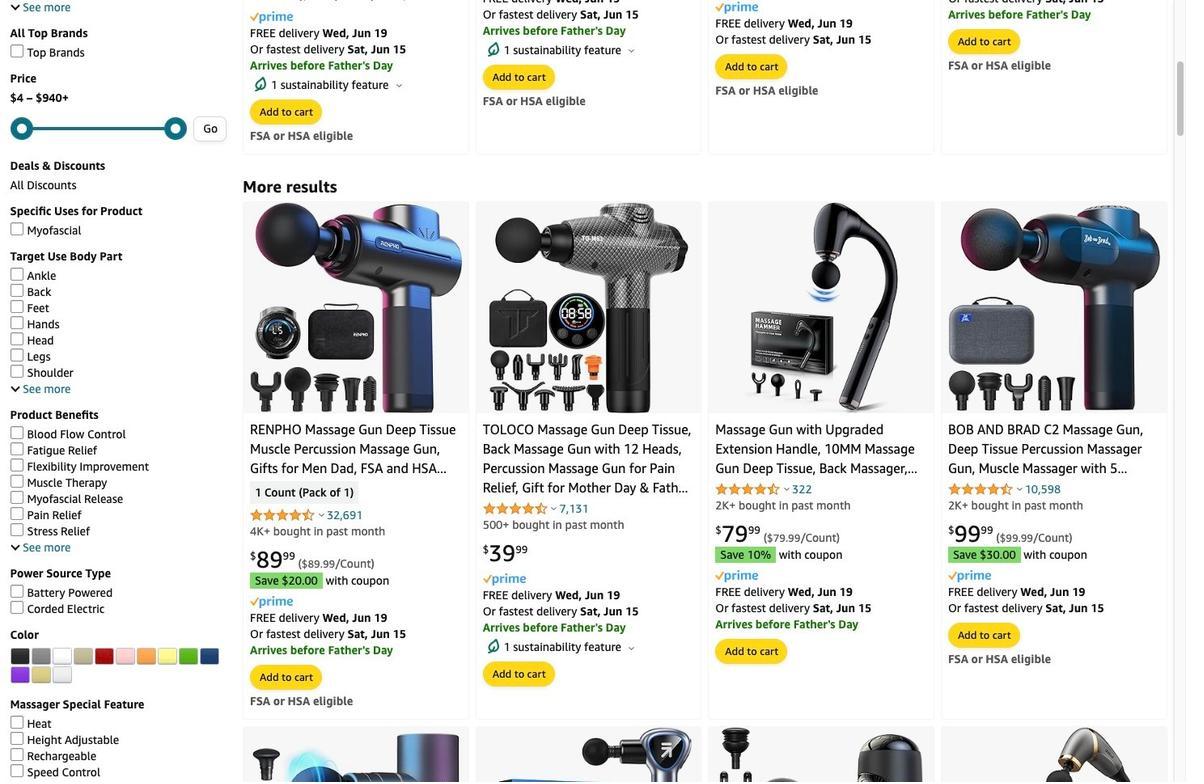 Task type: describe. For each thing, give the bounding box(es) containing it.
7 checkbox image from the top
[[10, 765, 23, 778]]

2 extender expand image from the top
[[10, 542, 20, 551]]

15 checkbox image from the top
[[10, 749, 23, 762]]

4 checkbox image from the top
[[10, 492, 23, 505]]

11 checkbox image from the top
[[10, 508, 23, 521]]

bob and brad c2 massage gun, deep tissue percussion massager gun, muscle massager with 5 speeds and 5 heads, electric back... image
[[948, 205, 1160, 411]]

2 checkbox image from the top
[[10, 223, 23, 236]]

9 checkbox image from the top
[[10, 427, 23, 440]]

13 checkbox image from the top
[[10, 585, 23, 598]]

1 extender expand image from the top
[[10, 1, 20, 11]]

6 checkbox image from the top
[[10, 717, 23, 730]]

Submit price range submit
[[194, 117, 226, 141]]

renpho massage gun deep tissue muscle percussion massage gun, gifts for men dad, fsa and hsa eligible powerful portable ba... image
[[250, 202, 462, 414]]

renpho massage gun father's day gift with extension handle percussion, portable mini handheld deep tissue muscle massager ... image
[[486, 727, 692, 783]]

6 checkbox image from the top
[[10, 317, 23, 330]]

14 checkbox image from the top
[[10, 733, 23, 746]]

5 checkbox image from the top
[[10, 301, 23, 314]]



Task type: locate. For each thing, give the bounding box(es) containing it.
10 checkbox image from the top
[[10, 443, 23, 456]]

bob and brad q2 mini massage gun, pocket-sized deep tissue massager gun, portable percussion muscle massager gun, ultra sm... image
[[719, 727, 924, 783]]

1 checkbox image from the top
[[10, 45, 23, 58]]

checkbox image
[[10, 45, 23, 58], [10, 223, 23, 236], [10, 268, 23, 281], [10, 284, 23, 297], [10, 301, 23, 314], [10, 317, 23, 330], [10, 333, 23, 346], [10, 349, 23, 362], [10, 427, 23, 440], [10, 443, 23, 456], [10, 508, 23, 521], [10, 524, 23, 537], [10, 585, 23, 598], [10, 733, 23, 746], [10, 749, 23, 762]]

arboleaf mini massage gun, percussion deep tissues muscle massager, full-metal travel massage gun, portable handheld massa... image
[[250, 733, 462, 783]]

checkbox image
[[10, 365, 23, 378], [10, 459, 23, 472], [10, 475, 23, 488], [10, 492, 23, 505], [10, 602, 23, 615], [10, 717, 23, 730], [10, 765, 23, 778]]

fvz massage gun with upgraded extension handle, 10mm massage gun deep tissue, back massager, muscles/neck/shoulders/waist/... image
[[745, 202, 898, 414]]

1 checkbox image from the top
[[10, 365, 23, 378]]

8 checkbox image from the top
[[10, 349, 23, 362]]

2 checkbox image from the top
[[10, 459, 23, 472]]

free delivery wed, jun 19 element
[[483, 0, 620, 4], [716, 16, 853, 30], [250, 25, 387, 39], [716, 585, 853, 598], [948, 585, 1086, 598], [483, 588, 620, 602], [250, 611, 387, 624]]

extender expand image
[[10, 1, 20, 11], [10, 542, 20, 551]]

popover image
[[319, 513, 324, 517]]

0 vertical spatial extender expand image
[[10, 1, 20, 11]]

extender expand image
[[10, 383, 20, 393]]

1 vertical spatial extender expand image
[[10, 542, 20, 551]]

12 checkbox image from the top
[[10, 524, 23, 537]]

amazon prime image
[[716, 1, 759, 14], [250, 11, 293, 23], [716, 570, 759, 582], [948, 570, 991, 583], [483, 574, 526, 586], [250, 596, 293, 608]]

3 checkbox image from the top
[[10, 475, 23, 488]]

iasui massage gun deep tissue with upgraded extension handle, back massage gun for athletes for pain relief with lcd scree... image
[[973, 727, 1136, 783]]

4 checkbox image from the top
[[10, 284, 23, 297]]

popover image
[[551, 507, 557, 511]]

5 checkbox image from the top
[[10, 602, 23, 615]]

toloco massage gun deep tissue, back massage gun with 12 heads, percussion massage gun for pain relief, gift for mother da... image
[[489, 202, 688, 414]]

7 checkbox image from the top
[[10, 333, 23, 346]]

None range field
[[10, 127, 187, 131], [10, 127, 187, 131], [10, 127, 187, 131], [10, 127, 187, 131]]

or fastest delivery sat, jun 15 element
[[948, 0, 1104, 4], [483, 7, 639, 21], [716, 32, 872, 46], [250, 42, 406, 55], [716, 601, 872, 615], [948, 601, 1104, 615], [483, 604, 639, 618], [250, 627, 406, 641]]

3 checkbox image from the top
[[10, 268, 23, 281]]



Task type: vqa. For each thing, say whether or not it's contained in the screenshot.
Treats to the top
no



